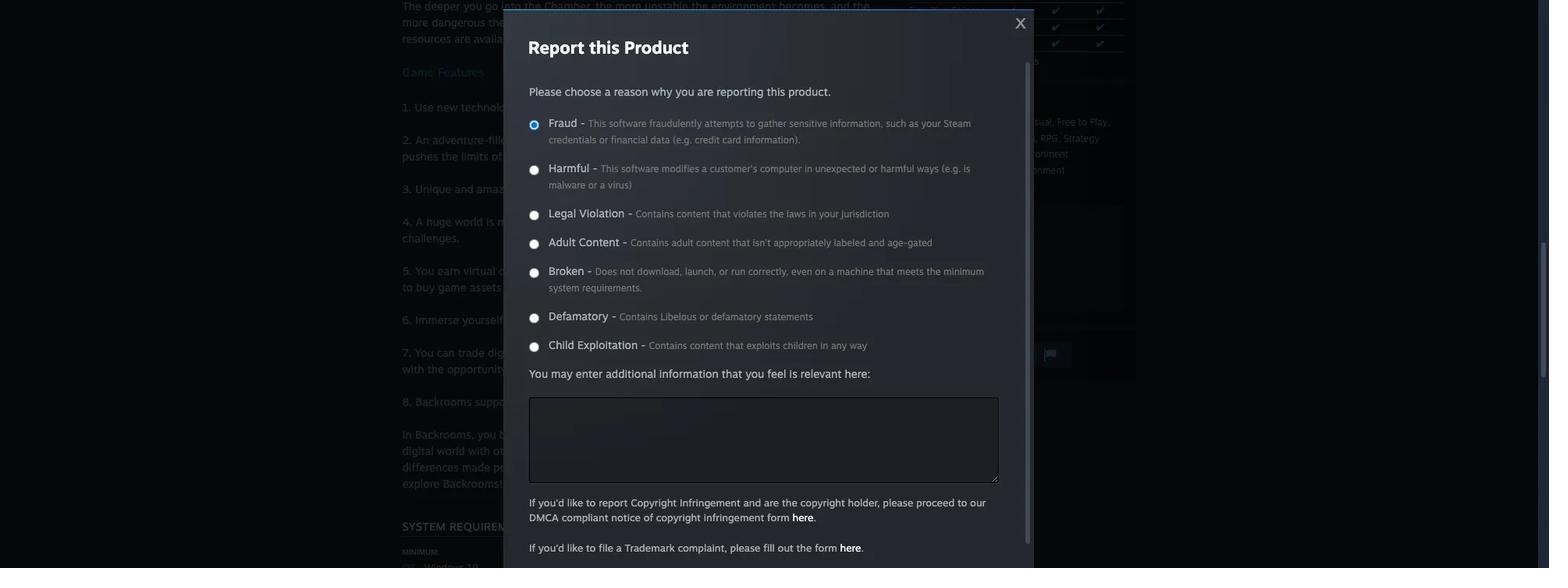 Task type: vqa. For each thing, say whether or not it's contained in the screenshot.
differences
yes



Task type: locate. For each thing, give the bounding box(es) containing it.
0 vertical spatial our
[[595, 281, 612, 294]]

as right us
[[840, 461, 852, 475]]

is
[[964, 163, 971, 175], [486, 215, 494, 229], [790, 368, 798, 381]]

1 vertical spatial ai-
[[797, 429, 813, 442]]

can left trade
[[437, 347, 455, 360]]

backrooms up backrooms,
[[415, 396, 472, 409]]

1 vertical spatial software
[[621, 163, 659, 175]]

software for harmful -
[[621, 163, 659, 175]]

0 vertical spatial mysterious
[[738, 215, 794, 229]]

0 horizontal spatial as
[[840, 461, 852, 475]]

of inside the in backrooms, you become a member of this mysterious maze, exploring this ai-powered digital world with other players, enjoying your journey and experiencing the gaming differences made possible by digital art and blockchain technology. come and join us as we explore backrooms!
[[598, 429, 608, 442]]

whatever
[[813, 16, 860, 29]]

1 horizontal spatial more
[[615, 0, 642, 12]]

adult
[[549, 236, 576, 249]]

broken -
[[549, 265, 595, 278]]

7.
[[402, 347, 412, 360]]

other
[[788, 133, 816, 147], [493, 445, 521, 458]]

1 vertical spatial (e.g.
[[942, 163, 961, 175]]

used
[[858, 265, 882, 278]]

more
[[615, 0, 642, 12], [402, 16, 429, 29]]

here link for here .
[[793, 512, 814, 525]]

reason
[[614, 85, 648, 98]]

a inside the in backrooms, you become a member of this mysterious maze, exploring this ai-powered digital world with other players, enjoying your journey and experiencing the gaming differences made possible by digital art and blockchain technology. come and join us as we explore backrooms!
[[543, 429, 549, 442]]

here link down holder,
[[840, 542, 861, 555]]

world inside the 2. an adventure-filled multiplayer online game that explores the world with other players and pushes the limits of your imagination.
[[732, 133, 760, 147]]

supports
[[475, 396, 519, 409]]

0 vertical spatial made
[[497, 215, 526, 229]]

new
[[437, 101, 458, 114], [541, 363, 562, 376]]

0 horizontal spatial mysterious
[[633, 429, 689, 442]]

to left try
[[510, 363, 521, 376]]

1 horizontal spatial other
[[788, 133, 816, 147]]

our up the possibilities. in the left bottom of the page
[[655, 347, 672, 360]]

come
[[749, 461, 778, 475]]

1 horizontal spatial new
[[541, 363, 562, 376]]

(e.g. inside this software fraudulently attempts to gather sensitive information, such as your steam credentials or financial data (e.g. credit card information).
[[673, 134, 692, 146]]

here link for if you'd like to file a trademark complaint, please fill out the form here .
[[840, 542, 861, 555]]

art inside 5. you earn virtual currency bks by completing quests and exploring areas, which can be used to buy game assets and digital art on our digital art marketplace.
[[650, 281, 666, 294]]

game inside the 2. an adventure-filled multiplayer online game that explores the world with other players and pushes the limits of your imagination.
[[611, 133, 639, 147]]

0 horizontal spatial are
[[454, 32, 470, 45]]

news
[[972, 253, 994, 265]]

0 vertical spatial new
[[437, 101, 458, 114]]

you right any on the right
[[848, 347, 867, 360]]

0 horizontal spatial more
[[402, 16, 429, 29]]

huge
[[426, 215, 452, 229]]

view for view update history
[[914, 232, 935, 244]]

(e.g. inside this software modifies a customer's computer in unexpected or harmful ways (e.g. is malware or a virus)
[[942, 163, 961, 175]]

this inside this software modifies a customer's computer in unexpected or harmful ways (e.g. is malware or a virus)
[[601, 163, 619, 175]]

1 vertical spatial content
[[696, 237, 730, 249]]

or inside defamatory - contains libelous or defamatory statements
[[700, 311, 709, 323]]

more down the in the left of the page
[[402, 16, 429, 29]]

to down entity
[[521, 32, 532, 45]]

isn't
[[753, 237, 771, 249]]

2 vertical spatial is
[[790, 368, 798, 381]]

1 vertical spatial be
[[842, 265, 855, 278]]

world right the 'huge'
[[455, 215, 483, 229]]

1 vertical spatial our
[[655, 347, 672, 360]]

of
[[718, 101, 729, 114], [492, 150, 502, 163], [545, 215, 555, 229], [629, 314, 639, 327], [598, 429, 608, 442], [644, 512, 653, 525]]

you'd for if you'd like to report copyright infringement and are the copyright holder, please proceed to our dmca compliant notice of copyright infringement form
[[538, 497, 564, 510]]

view for view discussions
[[914, 274, 935, 286]]

form inside if you'd like to report copyright infringement and are the copyright holder, please proceed to our dmca compliant notice of copyright infringement form
[[767, 512, 790, 525]]

0 vertical spatial content
[[677, 208, 710, 220]]

0 vertical spatial more
[[615, 0, 642, 12]]

the down read in the top of the page
[[927, 266, 941, 278]]

in
[[805, 163, 813, 175], [809, 208, 816, 220], [506, 314, 515, 327], [821, 340, 828, 352], [590, 347, 599, 360]]

unexpected
[[815, 163, 866, 175]]

1 vertical spatial here link
[[840, 542, 861, 555]]

chinese for simplified chinese
[[951, 5, 986, 16]]

see all 11 supported languages link
[[908, 56, 1039, 67]]

is inside 4. a huge world is made up of multiple regions, each with its own mysterious setting and challenges.
[[486, 215, 494, 229]]

0 vertical spatial here
[[793, 512, 814, 525]]

0 horizontal spatial ai-
[[523, 183, 538, 196]]

0 horizontal spatial other
[[493, 445, 521, 458]]

or left financial
[[599, 134, 608, 146]]

relevant
[[801, 368, 842, 381]]

this inside this software fraudulently attempts to gather sensitive information, such as your steam credentials or financial data (e.g. credit card information).
[[588, 118, 606, 130]]

or inside does not download, launch, or run correctly, even on a machine that meets the minimum system requirements.
[[719, 266, 728, 278]]

1 you'd from the top
[[538, 497, 564, 510]]

2 vertical spatial are
[[764, 497, 779, 510]]

0 horizontal spatial be
[[644, 16, 656, 29]]

with inside 4. a huge world is made up of multiple regions, each with its own mysterious setting and challenges.
[[674, 215, 695, 229]]

0 vertical spatial as
[[909, 118, 919, 130]]

0 vertical spatial exploring
[[704, 265, 751, 278]]

the right out
[[797, 542, 812, 555]]

0 horizontal spatial our
[[595, 281, 612, 294]]

1 if from the top
[[529, 497, 536, 510]]

1 vertical spatial as
[[840, 461, 852, 475]]

use
[[415, 101, 434, 114]]

you
[[593, 16, 612, 29], [416, 265, 434, 278], [415, 347, 434, 360], [529, 368, 548, 381]]

that inside the 2. an adventure-filled multiplayer online game that explores the world with other players and pushes the limits of your imagination.
[[643, 133, 663, 147]]

world up exploitation
[[598, 314, 626, 327]]

other inside the 2. an adventure-filled multiplayer online game that explores the world with other players and pushes the limits of your imagination.
[[788, 133, 816, 147]]

0 vertical spatial form
[[767, 512, 790, 525]]

with left its
[[674, 215, 695, 229]]

2 horizontal spatial our
[[970, 497, 986, 510]]

contains
[[636, 208, 674, 220], [631, 237, 669, 249], [620, 311, 658, 323], [649, 340, 687, 352]]

children
[[783, 340, 818, 352]]

fraud -
[[549, 116, 588, 130]]

1 vertical spatial can
[[437, 347, 455, 360]]

and inside if you'd like to report copyright infringement and are the copyright holder, please proceed to our dmca compliant notice of copyright infringement form
[[744, 497, 761, 510]]

system
[[402, 521, 446, 534]]

this down 1. use  new technology to ensure the safety and transparency of the game.
[[588, 118, 606, 130]]

backrooms environment link up soon
[[957, 165, 1065, 176]]

that
[[643, 133, 663, 147], [713, 208, 731, 220], [732, 237, 750, 249], [877, 266, 894, 278], [726, 340, 744, 352], [722, 368, 742, 381]]

chinese up traditional chinese
[[951, 5, 986, 16]]

you'd inside if you'd like to report copyright infringement and are the copyright holder, please proceed to our dmca compliant notice of copyright infringement form
[[538, 497, 564, 510]]

mysterious up journey
[[633, 429, 689, 442]]

please
[[529, 85, 562, 98]]

1 vertical spatial .
[[861, 542, 864, 555]]

may
[[551, 368, 573, 381]]

and inside 4. a huge world is made up of multiple regions, each with its own mysterious setting and challenges.
[[836, 215, 855, 229]]

to left file
[[586, 542, 596, 555]]

0 vertical spatial this
[[588, 118, 606, 130]]

1 like from the top
[[567, 497, 583, 510]]

with inside the in backrooms, you become a member of this mysterious maze, exploring this ai-powered digital world with other players, enjoying your journey and experiencing the gaming differences made possible by digital art and blockchain technology. come and join us as we explore backrooms!
[[468, 445, 490, 458]]

minimum
[[944, 266, 984, 278]]

on down broken - at the left of the page
[[579, 281, 592, 294]]

1 vertical spatial view
[[914, 274, 935, 286]]

to
[[708, 16, 719, 29], [521, 32, 532, 45], [521, 101, 532, 114], [1079, 116, 1087, 128], [746, 118, 755, 130], [402, 281, 413, 294], [510, 363, 521, 376], [586, 497, 596, 510], [958, 497, 967, 510], [586, 542, 596, 555]]

please inside if you'd like to report copyright infringement and are the copyright holder, please proceed to our dmca compliant notice of copyright infringement form
[[883, 497, 913, 510]]

reporting
[[717, 85, 764, 98]]

or left run
[[719, 266, 728, 278]]

1 horizontal spatial by
[[569, 265, 582, 278]]

None radio
[[529, 165, 539, 176]]

of down filled
[[492, 150, 502, 163]]

our inside 5. you earn virtual currency bks by completing quests and exploring areas, which can be used to buy game assets and digital art on our digital art marketplace.
[[595, 281, 612, 294]]

windows,
[[671, 396, 721, 409]]

contains down each at top left
[[631, 237, 669, 249]]

1 horizontal spatial can
[[821, 265, 839, 278]]

0 horizontal spatial new
[[437, 101, 458, 114]]

copyright
[[631, 497, 677, 510]]

its
[[699, 215, 711, 229]]

art up try
[[522, 347, 537, 360]]

1 horizontal spatial our
[[655, 347, 672, 360]]

rpg
[[1041, 133, 1058, 144]]

or right 'game's'
[[700, 311, 709, 323]]

2 vertical spatial our
[[970, 497, 986, 510]]

setting
[[797, 215, 833, 229]]

like up compliant
[[567, 497, 583, 510]]

this software modifies a customer's computer in unexpected or harmful ways (e.g. is malware or a virus)
[[549, 163, 971, 191]]

, left the free
[[1052, 117, 1055, 128]]

not
[[620, 266, 635, 278]]

0 vertical spatial if
[[529, 497, 536, 510]]

1 vertical spatial on
[[579, 281, 592, 294]]

contains inside child exploitation - contains content that exploits children in any way
[[649, 340, 687, 352]]

view up read in the top of the page
[[914, 232, 935, 244]]

, left the rpg
[[1035, 133, 1038, 144]]

1 vertical spatial other
[[493, 445, 521, 458]]

virus)
[[608, 180, 632, 191]]

art inside 7. you can trade digital art elements in games on our digital art marketplace, providing you with the opportunity to try new things and possibilities.
[[522, 347, 537, 360]]

ai- right amazing
[[523, 183, 538, 196]]

you left 'may'
[[529, 368, 548, 381]]

to right proceed
[[958, 497, 967, 510]]

here up out
[[793, 512, 814, 525]]

on up the possibilities. in the left bottom of the page
[[639, 347, 652, 360]]

multiplayer
[[953, 133, 1001, 144]]

harmful -
[[549, 162, 601, 175]]

1 vertical spatial backrooms
[[961, 148, 1011, 160]]

enjoying
[[566, 445, 610, 458]]

laws
[[787, 208, 806, 220]]

and down enjoying
[[606, 461, 625, 475]]

of down copyright
[[644, 512, 653, 525]]

platforms,
[[567, 396, 618, 409]]

like left file
[[567, 542, 583, 555]]

content for child exploitation -
[[690, 340, 723, 352]]

content for legal violation -
[[677, 208, 710, 220]]

1 vertical spatial you'd
[[538, 542, 564, 555]]

amazing
[[477, 183, 520, 196]]

possible
[[494, 461, 535, 475]]

your up massively
[[921, 118, 941, 130]]

software up traversal,
[[621, 163, 659, 175]]

that inside does not download, launch, or run correctly, even on a machine that meets the minimum system requirements.
[[877, 266, 894, 278]]

art inside the in backrooms, you become a member of this mysterious maze, exploring this ai-powered digital world with other players, enjoying your journey and experiencing the gaming differences made possible by digital art and blockchain technology. come and join us as we explore backrooms!
[[588, 461, 603, 475]]

art
[[650, 281, 666, 294], [710, 347, 726, 360]]

be left used
[[842, 265, 855, 278]]

0 vertical spatial game
[[611, 133, 639, 147]]

1 vertical spatial here
[[840, 542, 861, 555]]

1 vertical spatial by
[[538, 461, 551, 475]]

this for fraud -
[[588, 118, 606, 130]]

android.
[[767, 396, 810, 409]]

0 vertical spatial backrooms
[[538, 314, 595, 327]]

0 vertical spatial are
[[454, 32, 470, 45]]

1 vertical spatial is
[[486, 215, 494, 229]]

software inside this software fraudulently attempts to gather sensitive information, such as your steam credentials or financial data (e.g. credit card information).
[[609, 118, 647, 130]]

0 vertical spatial view
[[914, 232, 935, 244]]

of inside 4. a huge world is made up of multiple regions, each with its own mysterious setting and challenges.
[[545, 215, 555, 229]]

0 vertical spatial multiple
[[558, 215, 599, 229]]

0 vertical spatial software
[[609, 118, 647, 130]]

content down for
[[677, 208, 710, 220]]

digital down not
[[615, 281, 647, 294]]

if inside if you'd like to report copyright infringement and are the copyright holder, please proceed to our dmca compliant notice of copyright infringement form
[[529, 497, 536, 510]]

- down traversal,
[[628, 207, 633, 220]]

1 vertical spatial new
[[541, 363, 562, 376]]

0 horizontal spatial backrooms
[[415, 396, 472, 409]]

exploring inside the in backrooms, you become a member of this mysterious maze, exploring this ai-powered digital world with other players, enjoying your journey and experiencing the gaming differences made possible by digital art and blockchain technology. come and join us as we explore backrooms!
[[725, 429, 773, 442]]

and down games
[[600, 363, 619, 376]]

with down gather
[[763, 133, 785, 147]]

0 vertical spatial (e.g.
[[673, 134, 692, 146]]

1 vertical spatial like
[[567, 542, 583, 555]]

0 horizontal spatial game
[[438, 281, 467, 294]]

audio
[[807, 314, 835, 327]]

unique
[[415, 183, 451, 196]]

1 vertical spatial please
[[730, 542, 761, 555]]

free
[[1057, 116, 1076, 128]]

be right the must
[[644, 16, 656, 29]]

traditional
[[908, 22, 952, 33]]

your inside this software fraudulently attempts to gather sensitive information, such as your steam credentials or financial data (e.g. credit card information).
[[921, 118, 941, 130]]

if down dmca
[[529, 542, 536, 555]]

on inside does not download, launch, or run correctly, even on a machine that meets the minimum system requirements.
[[815, 266, 826, 278]]

0 horizontal spatial made
[[462, 461, 490, 475]]

1 vertical spatial mysterious
[[633, 429, 689, 442]]

game right the online at the top left of page
[[611, 133, 639, 147]]

1 vertical spatial if
[[529, 542, 536, 555]]

or down harmful -
[[588, 180, 597, 191]]

and up labeled
[[836, 215, 855, 229]]

earn
[[437, 265, 460, 278]]

that left "exploits"
[[726, 340, 744, 352]]

1 horizontal spatial are
[[697, 85, 714, 98]]

✔
[[1007, 5, 1015, 16], [1052, 5, 1060, 16], [1097, 5, 1105, 16], [1007, 22, 1015, 33], [1052, 22, 1060, 33], [1097, 22, 1105, 33], [1052, 38, 1060, 49], [1097, 38, 1105, 49]]

1 horizontal spatial please
[[883, 497, 913, 510]]

1 vertical spatial copyright
[[656, 512, 701, 525]]

fraudulently
[[649, 118, 702, 130]]

0 horizontal spatial .
[[814, 512, 816, 525]]

0 vertical spatial art
[[650, 281, 666, 294]]

by down players,
[[538, 461, 551, 475]]

contains inside adult content - contains adult content that isn't appropriately labeled and age-gated
[[631, 237, 669, 249]]

1 vertical spatial game
[[438, 281, 467, 294]]

the up 'here .'
[[782, 497, 798, 510]]

view discussions link
[[908, 270, 1124, 290]]

please left fill
[[730, 542, 761, 555]]

2 vertical spatial on
[[639, 347, 652, 360]]

1 vertical spatial chinese
[[954, 22, 988, 33]]

and up infringement
[[744, 497, 761, 510]]

resources
[[402, 32, 451, 45]]

can inside 5. you earn virtual currency bks by completing quests and exploring areas, which can be used to buy game assets and digital art on our digital art marketplace.
[[821, 265, 839, 278]]

this for harmful -
[[601, 163, 619, 175]]

1 horizontal spatial here link
[[840, 542, 861, 555]]

0 horizontal spatial form
[[767, 512, 790, 525]]

0 vertical spatial here link
[[793, 512, 814, 525]]

1 horizontal spatial on
[[639, 347, 652, 360]]

assets
[[470, 281, 502, 294]]

traversal,
[[602, 183, 648, 196]]

exploring for areas,
[[704, 265, 751, 278]]

providing
[[797, 347, 845, 360]]

- down requirements.
[[612, 310, 616, 323]]

1 horizontal spatial .
[[861, 542, 864, 555]]

soon
[[1006, 182, 1027, 193]]

,
[[969, 117, 971, 128], [1052, 117, 1055, 128], [1108, 117, 1110, 128], [1035, 133, 1038, 144], [1058, 133, 1061, 144]]

content inside legal violation - contains content that violates the laws in your jurisdiction
[[677, 208, 710, 220]]

backrooms environment link down racing
[[961, 148, 1069, 160]]

defamatory
[[549, 310, 609, 323]]

content down its
[[696, 237, 730, 249]]

1.
[[402, 101, 411, 114]]

chinese
[[951, 5, 986, 16], [954, 22, 988, 33]]

contains inside legal violation - contains content that violates the laws in your jurisdiction
[[636, 208, 674, 220]]

0 vertical spatial is
[[964, 163, 971, 175]]

in inside child exploitation - contains content that exploits children in any way
[[821, 340, 828, 352]]

are down come
[[764, 497, 779, 510]]

2.
[[402, 133, 412, 147]]

form
[[767, 512, 790, 525], [815, 542, 837, 555]]

0 vertical spatial other
[[788, 133, 816, 147]]

1 horizontal spatial game
[[611, 133, 639, 147]]

of right up
[[545, 215, 555, 229]]

other up the possible
[[493, 445, 521, 458]]

to inside this software fraudulently attempts to gather sensitive information, such as your steam credentials or financial data (e.g. credit card information).
[[746, 118, 755, 130]]

software inside this software modifies a customer's computer in unexpected or harmful ways (e.g. is malware or a virus)
[[621, 163, 659, 175]]

multiple inside 4. a huge world is made up of multiple regions, each with its own mysterious setting and challenges.
[[558, 215, 599, 229]]

developer:
[[908, 151, 958, 159]]

our right proceed
[[970, 497, 986, 510]]

free to play link
[[1057, 116, 1108, 128]]

chinese for traditional chinese
[[954, 22, 988, 33]]

explore
[[402, 478, 440, 491]]

you'd up dmca
[[538, 497, 564, 510]]

0 vertical spatial chinese
[[951, 5, 986, 16]]

2 if from the top
[[529, 542, 536, 555]]

players
[[819, 133, 855, 147]]

adult
[[672, 237, 694, 249]]

to inside 7. you can trade digital art elements in games on our digital art marketplace, providing you with the opportunity to try new things and possibilities.
[[510, 363, 521, 376]]

, right the free
[[1108, 117, 1110, 128]]

mysterious
[[738, 215, 794, 229], [633, 429, 689, 442]]

are up transparency
[[697, 85, 714, 98]]

art inside 7. you can trade digital art elements in games on our digital art marketplace, providing you with the opportunity to try new things and possibilities.
[[710, 347, 726, 360]]

1 horizontal spatial be
[[842, 265, 855, 278]]

our down 'does'
[[595, 281, 612, 294]]

1 horizontal spatial mysterious
[[738, 215, 794, 229]]

2 like from the top
[[567, 542, 583, 555]]

0 vertical spatial be
[[644, 16, 656, 29]]

that inside child exploitation - contains content that exploits children in any way
[[726, 340, 744, 352]]

for
[[683, 183, 698, 196]]

art down broken
[[561, 281, 576, 294]]

games
[[602, 347, 636, 360]]

the inside does not download, launch, or run correctly, even on a machine that meets the minimum system requirements.
[[927, 266, 941, 278]]

mysterious up 'isn't'
[[738, 215, 794, 229]]

can inside 7. you can trade digital art elements in games on our digital art marketplace, providing you with the opportunity to try new things and possibilities.
[[437, 347, 455, 360]]

like inside if you'd like to report copyright infringement and are the copyright holder, please proceed to our dmca compliant notice of copyright infringement form
[[567, 497, 583, 510]]

contains inside defamatory - contains libelous or defamatory statements
[[620, 311, 658, 323]]

2 horizontal spatial on
[[815, 266, 826, 278]]

0 vertical spatial you'd
[[538, 497, 564, 510]]

backrooms up child
[[538, 314, 595, 327]]

malware
[[549, 180, 586, 191]]

- down 1. use  new technology to ensure the safety and transparency of the game.
[[580, 116, 585, 130]]

1 view from the top
[[914, 232, 935, 244]]

rpg link
[[1041, 133, 1058, 144]]

None text field
[[529, 398, 999, 484]]

of inside if you'd like to report copyright infringement and are the copyright holder, please proceed to our dmca compliant notice of copyright infringement form
[[644, 512, 653, 525]]

to down 5.
[[402, 281, 413, 294]]

of up attempts
[[718, 101, 729, 114]]

1 horizontal spatial form
[[815, 542, 837, 555]]

art down 'download,'
[[650, 281, 666, 294]]

2 you'd from the top
[[538, 542, 564, 555]]

1 vertical spatial backrooms environment link
[[957, 165, 1065, 176]]

0 vertical spatial on
[[815, 266, 826, 278]]

by right the bks
[[569, 265, 582, 278]]

us
[[825, 461, 837, 475]]

machine
[[837, 266, 874, 278]]

form left 'here .'
[[767, 512, 790, 525]]

to left gather
[[746, 118, 755, 130]]

the up come
[[771, 445, 788, 458]]

1 vertical spatial are
[[697, 85, 714, 98]]

recommended:
[[643, 549, 708, 557]]

multiple
[[558, 215, 599, 229], [522, 396, 563, 409]]

massively
[[908, 133, 950, 144]]

- down 6. immerse yourself in the backrooms world of the game's unique art style and audio design.
[[641, 339, 646, 352]]

1 vertical spatial art
[[710, 347, 726, 360]]

areas,
[[754, 265, 785, 278]]

legal violation - contains content that violates the laws in your jurisdiction
[[549, 207, 890, 220]]

2 view from the top
[[914, 274, 935, 286]]

0 horizontal spatial copyright
[[656, 512, 701, 525]]

that down 'fraudulently'
[[643, 133, 663, 147]]

1 horizontal spatial art
[[710, 347, 726, 360]]

languages
[[996, 56, 1039, 67]]

content inside adult content - contains adult content that isn't appropriately labeled and age-gated
[[696, 237, 730, 249]]

a up players,
[[543, 429, 549, 442]]

as
[[909, 118, 919, 130], [840, 461, 852, 475]]

exploring inside 5. you earn virtual currency bks by completing quests and exploring areas, which can be used to buy game assets and digital art on our digital art marketplace.
[[704, 265, 751, 278]]

6. immerse yourself in the backrooms world of the game's unique art style and audio design.
[[402, 314, 875, 327]]

content inside child exploitation - contains content that exploits children in any way
[[690, 340, 723, 352]]

None radio
[[529, 120, 539, 130], [529, 211, 539, 221], [529, 240, 539, 250], [529, 268, 539, 279], [529, 314, 539, 324], [529, 343, 539, 353], [529, 120, 539, 130], [529, 211, 539, 221], [529, 240, 539, 250], [529, 268, 539, 279], [529, 314, 539, 324], [529, 343, 539, 353]]

here
[[793, 512, 814, 525], [840, 542, 861, 555]]

0 vertical spatial please
[[883, 497, 913, 510]]

new down elements
[[541, 363, 562, 376]]

on right even
[[815, 266, 826, 278]]

the inside if you'd like to report copyright infringement and are the copyright holder, please proceed to our dmca compliant notice of copyright infringement form
[[782, 497, 798, 510]]

0 horizontal spatial can
[[437, 347, 455, 360]]



Task type: describe. For each thing, give the bounding box(es) containing it.
way
[[850, 340, 867, 352]]

limits
[[461, 150, 488, 163]]

features
[[438, 65, 484, 80]]

as inside this software fraudulently attempts to gather sensitive information, such as your steam credentials or financial data (e.g. credit card information).
[[909, 118, 919, 130]]

the up entity
[[524, 0, 541, 12]]

and left join
[[781, 461, 801, 475]]

sensitive
[[789, 118, 827, 130]]

to down please
[[521, 101, 532, 114]]

publisher:
[[908, 167, 955, 176]]

, down the free
[[1058, 133, 1061, 144]]

digital up information
[[675, 347, 707, 360]]

the down adventure-
[[441, 150, 458, 163]]

see all 11 supported languages
[[908, 56, 1039, 67]]

0 horizontal spatial please
[[730, 542, 761, 555]]

1 vertical spatial multiple
[[522, 396, 563, 409]]

you up transparency
[[676, 85, 694, 98]]

title: backrooms genre: action , adventure casual , free to play , massively multiplayer racing , rpg , strategy developer: backrooms environment publisher: backrooms environment release date: coming soon
[[908, 101, 1110, 193]]

2 vertical spatial backrooms
[[957, 165, 1008, 176]]

compliant
[[562, 512, 608, 525]]

in inside this software modifies a customer's computer in unexpected or harmful ways (e.g. is malware or a virus)
[[805, 163, 813, 175]]

art left style
[[740, 314, 754, 327]]

fill
[[764, 542, 775, 555]]

like for file
[[567, 542, 583, 555]]

be inside the deeper you go into the chamber, the more unstable the environment becomes, and the more dangerous the entity becomes. you must be prepared to run, hide and use whatever resources are available to survive.
[[644, 16, 656, 29]]

you inside 7. you can trade digital art elements in games on our digital art marketplace, providing you with the opportunity to try new things and possibilities.
[[415, 347, 434, 360]]

the up whatever
[[853, 0, 870, 12]]

a right modifies
[[702, 163, 707, 175]]

credit
[[695, 134, 720, 146]]

1 horizontal spatial backrooms
[[538, 314, 595, 327]]

, up multiplayer
[[969, 117, 971, 128]]

and up "marketplace."
[[682, 265, 701, 278]]

1 vertical spatial environment
[[1010, 165, 1065, 176]]

contains for legal violation -
[[636, 208, 674, 220]]

enter
[[576, 368, 603, 381]]

and right unique
[[455, 183, 474, 196]]

- down regions,
[[623, 236, 627, 249]]

into
[[502, 0, 521, 12]]

chamber,
[[544, 0, 592, 12]]

1 horizontal spatial is
[[790, 368, 798, 381]]

digital down enjoying
[[554, 461, 585, 475]]

the up prepared
[[692, 0, 708, 12]]

you left feel
[[746, 368, 764, 381]]

you may enter additional information that you feel is relevant here:
[[529, 368, 871, 381]]

5.
[[402, 265, 412, 278]]

the up available
[[489, 16, 505, 29]]

a up 'safety'
[[605, 85, 611, 98]]

marketplace,
[[729, 347, 794, 360]]

and inside 7. you can trade digital art elements in games on our digital art marketplace, providing you with the opportunity to try new things and possibilities.
[[600, 363, 619, 376]]

software for fraud -
[[609, 118, 647, 130]]

digital down "in"
[[402, 445, 434, 458]]

the right yourself
[[518, 314, 535, 327]]

and down maze,
[[681, 445, 700, 458]]

related
[[939, 253, 969, 265]]

requirements
[[450, 521, 537, 534]]

you inside the deeper you go into the chamber, the more unstable the environment becomes, and the more dangerous the entity becomes. you must be prepared to run, hide and use whatever resources are available to survive.
[[463, 0, 482, 12]]

world inside 4. a huge world is made up of multiple regions, each with its own mysterious setting and challenges.
[[455, 215, 483, 229]]

action
[[941, 116, 969, 128]]

the left libelous
[[643, 314, 659, 327]]

other inside the in backrooms, you become a member of this mysterious maze, exploring this ai-powered digital world with other players, enjoying your journey and experiencing the gaming differences made possible by digital art and blockchain technology. come and join us as we explore backrooms!
[[493, 445, 521, 458]]

use
[[792, 16, 810, 29]]

join
[[804, 461, 822, 475]]

if you'd like to report copyright infringement and are the copyright holder, please proceed to our dmca compliant notice of copyright infringement form
[[529, 497, 986, 525]]

of inside the 2. an adventure-filled multiplayer online game that explores the world with other players and pushes the limits of your imagination.
[[492, 150, 502, 163]]

if for if you'd like to report copyright infringement and are the copyright holder, please proceed to our dmca compliant notice of copyright infringement form
[[529, 497, 536, 510]]

and down reason
[[627, 101, 646, 114]]

the deeper you go into the chamber, the more unstable the environment becomes, and the more dangerous the entity becomes. you must be prepared to run, hide and use whatever resources are available to survive.
[[402, 0, 870, 45]]

report
[[528, 37, 585, 58]]

5. you earn virtual currency bks by completing quests and exploring areas, which can be used to buy game assets and digital art on our digital art marketplace.
[[402, 265, 882, 294]]

that inside legal violation - contains content that violates the laws in your jurisdiction
[[713, 208, 731, 220]]

title:
[[908, 102, 932, 111]]

and inside adult content - contains adult content that isn't appropriately labeled and age-gated
[[869, 237, 885, 249]]

up
[[529, 215, 542, 229]]

to left run,
[[708, 16, 719, 29]]

ai- inside the in backrooms, you become a member of this mysterious maze, exploring this ai-powered digital world with other players, enjoying your journey and experiencing the gaming differences made possible by digital art and blockchain technology. come and join us as we explore backrooms!
[[797, 429, 813, 442]]

you inside 5. you earn virtual currency bks by completing quests and exploring areas, which can be used to buy game assets and digital art on our digital art marketplace.
[[416, 265, 434, 278]]

to inside title: backrooms genre: action , adventure casual , free to play , massively multiplayer racing , rpg , strategy developer: backrooms environment publisher: backrooms environment release date: coming soon
[[1079, 116, 1087, 128]]

1 vertical spatial backrooms
[[415, 396, 472, 409]]

a left virus)
[[600, 180, 605, 191]]

and down 'currency'
[[505, 281, 524, 294]]

like for report
[[567, 497, 583, 510]]

and inside the 2. an adventure-filled multiplayer online game that explores the world with other players and pushes the limits of your imagination.
[[858, 133, 877, 147]]

becomes,
[[779, 0, 828, 12]]

credentials
[[549, 134, 596, 146]]

content
[[579, 236, 620, 249]]

virtual
[[463, 265, 495, 278]]

the down choose
[[572, 101, 589, 114]]

and left use
[[770, 16, 789, 29]]

that up the ios
[[722, 368, 742, 381]]

if for if you'd like to file a trademark complaint, please fill out the form here .
[[529, 542, 536, 555]]

hide
[[745, 16, 767, 29]]

becomes.
[[541, 16, 590, 29]]

your inside legal violation - contains content that violates the laws in your jurisdiction
[[819, 208, 839, 220]]

view update history link
[[908, 228, 1124, 247]]

you inside the deeper you go into the chamber, the more unstable the environment becomes, and the more dangerous the entity becomes. you must be prepared to run, hide and use whatever resources are available to survive.
[[593, 16, 612, 29]]

this up "gaming" at the right bottom of page
[[776, 429, 794, 442]]

11
[[939, 56, 949, 67]]

exploring for this
[[725, 429, 773, 442]]

infringement
[[704, 512, 764, 525]]

completing
[[585, 265, 642, 278]]

the down reporting
[[732, 101, 748, 114]]

1 horizontal spatial copyright
[[800, 497, 845, 510]]

legal
[[549, 207, 576, 220]]

own
[[714, 215, 735, 229]]

why
[[651, 85, 672, 98]]

you'd for if you'd like to file a trademark complaint, please fill out the form here .
[[538, 542, 564, 555]]

mysterious inside the in backrooms, you become a member of this mysterious maze, exploring this ai-powered digital world with other players, enjoying your journey and experiencing the gaming differences made possible by digital art and blockchain technology. come and join us as we explore backrooms!
[[633, 429, 689, 442]]

with inside the 2. an adventure-filled multiplayer online game that explores the world with other players and pushes the limits of your imagination.
[[763, 133, 785, 147]]

made inside the in backrooms, you become a member of this mysterious maze, exploring this ai-powered digital world with other players, enjoying your journey and experiencing the gaming differences made possible by digital art and blockchain technology. come and join us as we explore backrooms!
[[462, 461, 490, 475]]

unstable
[[645, 0, 688, 12]]

steam
[[944, 118, 971, 130]]

read related news link
[[908, 249, 1124, 268]]

in inside 7. you can trade digital art elements in games on our digital art marketplace, providing you with the opportunity to try new things and possibilities.
[[590, 347, 599, 360]]

possibilities.
[[622, 363, 685, 376]]

gated
[[908, 237, 933, 249]]

on inside 7. you can trade digital art elements in games on our digital art marketplace, providing you with the opportunity to try new things and possibilities.
[[639, 347, 652, 360]]

or left harmful
[[869, 163, 878, 175]]

the inside the in backrooms, you become a member of this mysterious maze, exploring this ai-powered digital world with other players, enjoying your journey and experiencing the gaming differences made possible by digital art and blockchain technology. come and join us as we explore backrooms!
[[771, 445, 788, 458]]

0 vertical spatial environment
[[1014, 148, 1069, 160]]

additional
[[606, 368, 656, 381]]

choose
[[565, 85, 602, 98]]

this down "8. backrooms supports multiple platforms, including windows, ios and android." at the bottom
[[612, 429, 630, 442]]

member
[[553, 429, 595, 442]]

customer's
[[710, 163, 758, 175]]

currency
[[499, 265, 543, 278]]

requirements.
[[582, 283, 642, 294]]

- left 'does'
[[587, 265, 592, 278]]

be inside 5. you earn virtual currency bks by completing quests and exploring areas, which can be used to buy game assets and digital art on our digital art marketplace.
[[842, 265, 855, 278]]

holder,
[[848, 497, 880, 510]]

style
[[757, 314, 781, 327]]

and up whatever
[[831, 0, 850, 12]]

modifies
[[662, 163, 699, 175]]

as inside the in backrooms, you become a member of this mysterious maze, exploring this ai-powered digital world with other players, enjoying your journey and experiencing the gaming differences made possible by digital art and blockchain technology. come and join us as we explore backrooms!
[[840, 461, 852, 475]]

that inside adult content - contains adult content that isn't appropriately labeled and age-gated
[[732, 237, 750, 249]]

digital up opportunity
[[488, 347, 519, 360]]

deeper
[[425, 0, 460, 12]]

in inside legal violation - contains content that violates the laws in your jurisdiction
[[809, 208, 816, 220]]

update
[[938, 232, 968, 244]]

information).
[[744, 134, 801, 146]]

design.
[[838, 314, 875, 327]]

in right yourself
[[506, 314, 515, 327]]

game inside 5. you earn virtual currency bks by completing quests and exploring areas, which can be used to buy game assets and digital art on our digital art marketplace.
[[438, 281, 467, 294]]

are inside the deeper you go into the chamber, the more unstable the environment becomes, and the more dangerous the entity becomes. you must be prepared to run, hide and use whatever resources are available to survive.
[[454, 32, 470, 45]]

and right style
[[785, 314, 804, 327]]

to inside 5. you earn virtual currency bks by completing quests and exploring areas, which can be used to buy game assets and digital art on our digital art marketplace.
[[402, 281, 413, 294]]

by inside the in backrooms, you become a member of this mysterious maze, exploring this ai-powered digital world with other players, enjoying your journey and experiencing the gaming differences made possible by digital art and blockchain technology. come and join us as we explore backrooms!
[[538, 461, 551, 475]]

this up game.
[[767, 85, 785, 98]]

information
[[659, 368, 719, 381]]

out
[[778, 542, 794, 555]]

challenges.
[[402, 232, 460, 245]]

the inside legal violation - contains content that violates the laws in your jurisdiction
[[770, 208, 784, 220]]

on inside 5. you earn virtual currency bks by completing quests and exploring areas, which can be used to buy game assets and digital art on our digital art marketplace.
[[579, 281, 592, 294]]

read
[[914, 253, 936, 265]]

environment
[[711, 0, 776, 12]]

world inside the in backrooms, you become a member of this mysterious maze, exploring this ai-powered digital world with other players, enjoying your journey and experiencing the gaming differences made possible by digital art and blockchain technology. come and join us as we explore backrooms!
[[437, 445, 465, 458]]

contains for child exploitation -
[[649, 340, 687, 352]]

new inside 7. you can trade digital art elements in games on our digital art marketplace, providing you with the opportunity to try new things and possibilities.
[[541, 363, 562, 376]]

the inside 7. you can trade digital art elements in games on our digital art marketplace, providing you with the opportunity to try new things and possibilities.
[[427, 363, 444, 376]]

ways
[[917, 163, 939, 175]]

2. an adventure-filled multiplayer online game that explores the world with other players and pushes the limits of your imagination.
[[402, 133, 877, 163]]

our inside if you'd like to report copyright infringement and are the copyright holder, please proceed to our dmca compliant notice of copyright infringement form
[[970, 497, 986, 510]]

to up compliant
[[586, 497, 596, 510]]

with inside 7. you can trade digital art elements in games on our digital art marketplace, providing you with the opportunity to try new things and possibilities.
[[402, 363, 424, 376]]

defamatory - contains libelous or defamatory statements
[[549, 310, 813, 323]]

1 vertical spatial form
[[815, 542, 837, 555]]

try
[[524, 363, 538, 376]]

the right the chamber,
[[595, 0, 612, 12]]

you inside the in backrooms, you become a member of this mysterious maze, exploring this ai-powered digital world with other players, enjoying your journey and experiencing the gaming differences made possible by digital art and blockchain technology. come and join us as we explore backrooms!
[[477, 429, 496, 442]]

your inside the in backrooms, you become a member of this mysterious maze, exploring this ai-powered digital world with other players, enjoying your journey and experiencing the gaming differences made possible by digital art and blockchain technology. come and join us as we explore backrooms!
[[613, 445, 636, 458]]

maze
[[571, 183, 599, 196]]

the down attempts
[[712, 133, 729, 147]]

exploitation
[[577, 339, 638, 352]]

exploits
[[747, 340, 780, 352]]

backrooms environment link for developer:
[[961, 148, 1069, 160]]

and right the ios
[[744, 396, 764, 409]]

a inside does not download, launch, or run correctly, even on a machine that meets the minimum system requirements.
[[829, 266, 834, 278]]

art inside 5. you earn virtual currency bks by completing quests and exploring areas, which can be used to buy game assets and digital art on our digital art marketplace.
[[561, 281, 576, 294]]

you inside 7. you can trade digital art elements in games on our digital art marketplace, providing you with the opportunity to try new things and possibilities.
[[848, 347, 867, 360]]

complaint,
[[678, 542, 727, 555]]

contains for adult content -
[[631, 237, 669, 249]]

a right file
[[616, 542, 622, 555]]

report this product
[[528, 37, 689, 58]]

the right for
[[701, 183, 717, 196]]

appropriately
[[774, 237, 831, 249]]

your inside the 2. an adventure-filled multiplayer online game that explores the world with other players and pushes the limits of your imagination.
[[505, 150, 528, 163]]

all
[[927, 56, 937, 67]]

3. unique and amazing ai-based maze traversal, ready for the challenge?
[[402, 183, 775, 196]]

4. a huge world is made up of multiple regions, each with its own mysterious setting and challenges.
[[402, 215, 855, 245]]

or inside this software fraudulently attempts to gather sensitive information, such as your steam credentials or financial data (e.g. credit card information).
[[599, 134, 608, 146]]

digital down the bks
[[527, 281, 558, 294]]

of up games
[[629, 314, 639, 327]]

are inside if you'd like to report copyright infringement and are the copyright holder, please proceed to our dmca compliant notice of copyright infringement form
[[764, 497, 779, 510]]

8. backrooms supports multiple platforms, including windows, ios and android.
[[402, 396, 810, 409]]

blockchain
[[628, 461, 683, 475]]

8.
[[402, 396, 412, 409]]

our inside 7. you can trade digital art elements in games on our digital art marketplace, providing you with the opportunity to try new things and possibilities.
[[655, 347, 672, 360]]

entity
[[508, 16, 538, 29]]

see
[[908, 56, 925, 67]]

game's
[[662, 314, 699, 327]]

- up 3. unique and amazing ai-based maze traversal, ready for the challenge?
[[593, 162, 598, 175]]

is inside this software modifies a customer's computer in unexpected or harmful ways (e.g. is malware or a virus)
[[964, 163, 971, 175]]

by inside 5. you earn virtual currency bks by completing quests and exploring areas, which can be used to buy game assets and digital art on our digital art marketplace.
[[569, 265, 582, 278]]

this down the must
[[589, 37, 620, 58]]

backrooms environment link for publisher:
[[957, 165, 1065, 176]]

launch,
[[685, 266, 717, 278]]

0 vertical spatial backrooms
[[934, 101, 985, 112]]

0 vertical spatial .
[[814, 512, 816, 525]]

made inside 4. a huge world is made up of multiple regions, each with its own mysterious setting and challenges.
[[497, 215, 526, 229]]

please choose a reason why you are reporting this product.
[[529, 85, 831, 98]]

mysterious inside 4. a huge world is made up of multiple regions, each with its own mysterious setting and challenges.
[[738, 215, 794, 229]]



